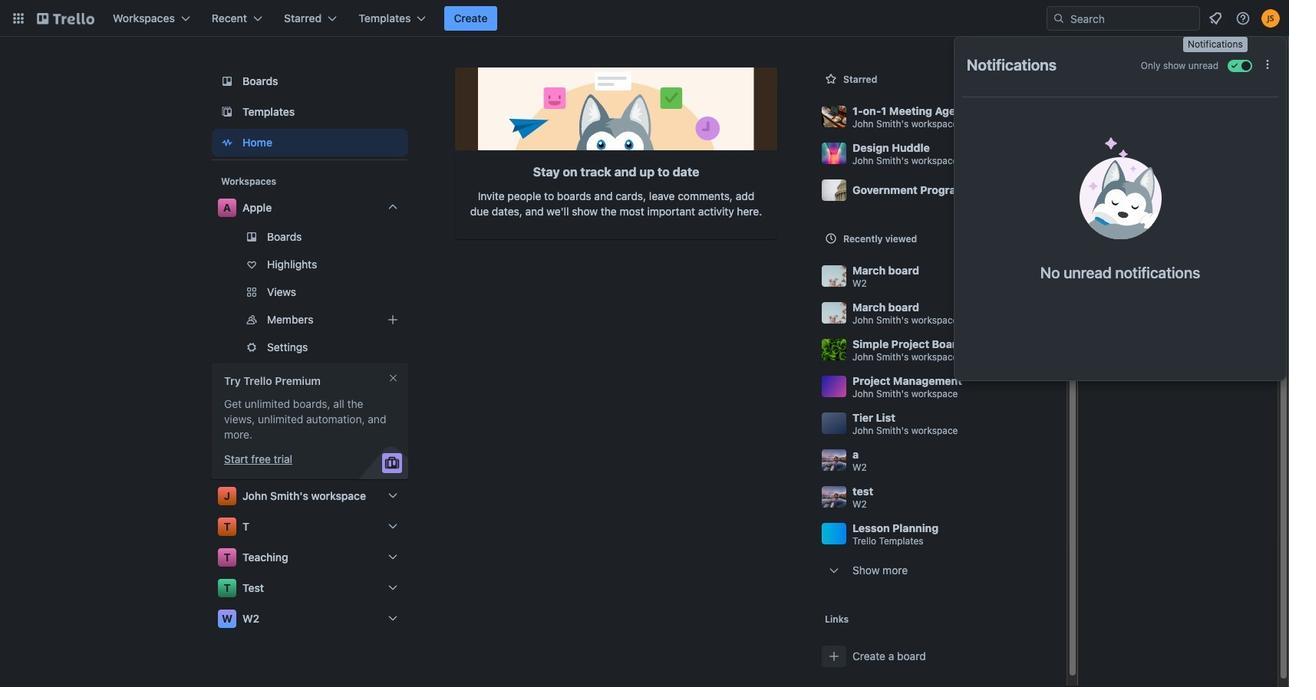 Task type: vqa. For each thing, say whether or not it's contained in the screenshot.
Click to star Project Management. It will show up at the top of your boards list. ICON
yes



Task type: locate. For each thing, give the bounding box(es) containing it.
taco image
[[1080, 137, 1162, 240]]

open information menu image
[[1236, 11, 1251, 26]]

primary element
[[0, 0, 1290, 37]]

tooltip
[[1184, 37, 1248, 52]]

template board image
[[218, 103, 236, 121]]

search image
[[1053, 12, 1066, 25]]

john smith (johnsmith38824343) image
[[1262, 9, 1281, 28]]

click to star march board. it will show up at the top of your boards list. image
[[1041, 269, 1056, 284]]

board image
[[218, 72, 236, 91]]

home image
[[218, 134, 236, 152]]



Task type: describe. For each thing, give the bounding box(es) containing it.
Search field
[[1066, 8, 1200, 29]]

0 notifications image
[[1207, 9, 1225, 28]]

click to star project management. it will show up at the top of your boards list. image
[[1041, 379, 1056, 395]]

add image
[[384, 311, 402, 329]]

back to home image
[[37, 6, 94, 31]]



